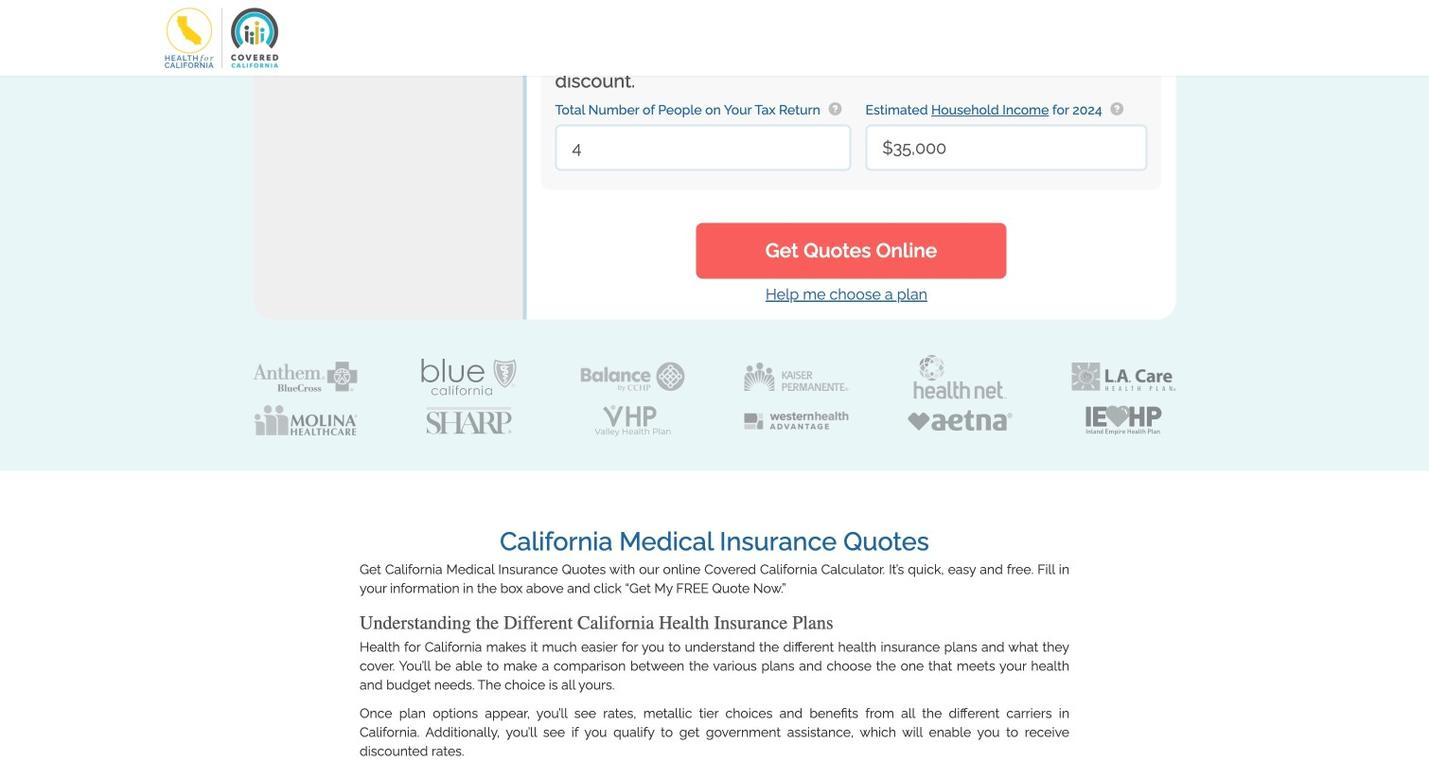Task type: vqa. For each thing, say whether or not it's contained in the screenshot.
leftmost plus image
no



Task type: describe. For each thing, give the bounding box(es) containing it.
sharp health insurance image
[[427, 407, 512, 434]]

$ text field
[[866, 124, 1148, 171]]

covered california health net plans image
[[913, 354, 1008, 400]]

molina health insurance image
[[253, 405, 357, 436]]

# number field
[[555, 124, 852, 171]]



Task type: locate. For each thing, give the bounding box(es) containing it.
covered california kaiser plans image
[[745, 363, 849, 391]]

aetna health of california inc. image
[[909, 411, 1013, 431]]

form
[[253, 0, 1176, 471]]

anthem blue cross covered ca image
[[253, 361, 357, 392]]

chinese community health plan image
[[581, 362, 685, 391]]

covered california blue shield image
[[422, 359, 517, 395]]

valley health insurance image
[[595, 405, 671, 437]]

question sign image
[[829, 103, 842, 116]]

annual household income image
[[1111, 103, 1124, 116]]



